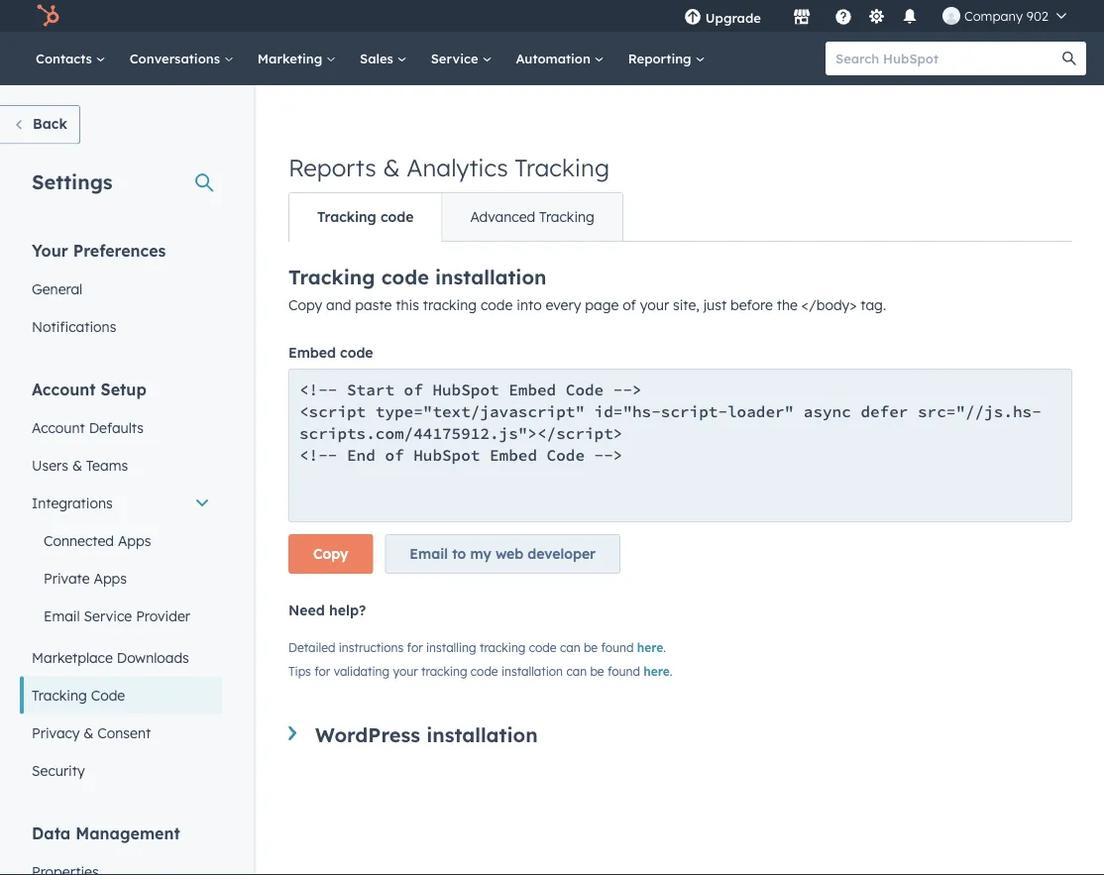 Task type: vqa. For each thing, say whether or not it's contained in the screenshot.
Teams
yes



Task type: locate. For each thing, give the bounding box(es) containing it.
marketplaces button
[[781, 0, 823, 32]]

embed code element
[[289, 369, 1073, 586]]

email to my web developer button
[[385, 535, 621, 574]]

0 vertical spatial here link
[[637, 640, 664, 655]]

0 horizontal spatial &
[[72, 457, 82, 474]]

1 vertical spatial email
[[44, 607, 80, 625]]

email inside email service provider link
[[44, 607, 80, 625]]

0 vertical spatial your
[[640, 297, 670, 314]]

& right users
[[72, 457, 82, 474]]

service down private apps link
[[84, 607, 132, 625]]

account setup element
[[20, 378, 222, 790]]

copy left and
[[289, 297, 322, 314]]

1 vertical spatial for
[[315, 664, 331, 679]]

detailed
[[289, 640, 336, 655]]

service right sales link
[[431, 50, 482, 66]]

page
[[585, 297, 619, 314]]

of
[[623, 297, 637, 314]]

tips
[[289, 664, 311, 679]]

reporting
[[629, 50, 696, 66]]

need
[[289, 602, 325, 619]]

Search HubSpot search field
[[826, 42, 1069, 75]]

your
[[32, 241, 68, 260]]

contacts
[[36, 50, 96, 66]]

defaults
[[89, 419, 144, 436]]

1 horizontal spatial service
[[431, 50, 482, 66]]

1 vertical spatial .
[[670, 664, 673, 679]]

users & teams link
[[20, 447, 222, 485]]

your preferences element
[[20, 240, 222, 346]]

tracking right advanced
[[540, 208, 595, 226]]

copy up need help?
[[313, 546, 348, 563]]

0 vertical spatial &
[[383, 153, 400, 182]]

2 account from the top
[[32, 419, 85, 436]]

email down private
[[44, 607, 80, 625]]

contacts link
[[24, 32, 118, 85]]

code
[[91, 687, 125, 704]]

your right of
[[640, 297, 670, 314]]

analytics
[[407, 153, 508, 182]]

tracking inside tracking code installation copy and paste this tracking code into every page of your site, just before the </body> tag.
[[289, 265, 375, 290]]

<!-- Start of HubSpot Embed Code --> <script type="text/javascript" id="hs-script-loader" async defer src="//js.hs-scripts.com/44175912.js"></script> <!-- End of HubSpot Embed Code --> text field
[[289, 369, 1073, 523]]

conversations link
[[118, 32, 246, 85]]

mateo roberts image
[[943, 7, 961, 25]]

copy
[[289, 297, 322, 314], [313, 546, 348, 563]]

code up this
[[382, 265, 429, 290]]

navigation
[[289, 192, 624, 242]]

your preferences
[[32, 241, 166, 260]]

1 vertical spatial found
[[608, 664, 641, 679]]

1 vertical spatial installation
[[502, 664, 563, 679]]

upgrade
[[706, 9, 762, 26]]

1 vertical spatial apps
[[94, 570, 127, 587]]

1 horizontal spatial &
[[84, 725, 94, 742]]

tracking
[[423, 297, 477, 314], [480, 640, 526, 655], [422, 664, 468, 679]]

settings
[[32, 169, 113, 194]]

tag.
[[861, 297, 887, 314]]

tracking down installing
[[422, 664, 468, 679]]

users & teams
[[32, 457, 128, 474]]

tracking code
[[317, 208, 414, 226]]

integrations
[[32, 494, 113, 512]]

users
[[32, 457, 68, 474]]

0 vertical spatial copy
[[289, 297, 322, 314]]

your down instructions
[[393, 664, 418, 679]]

0 horizontal spatial .
[[664, 640, 667, 655]]

setup
[[101, 379, 147, 399]]

menu containing company 902
[[670, 0, 1081, 32]]

account up users
[[32, 419, 85, 436]]

tracking
[[515, 153, 610, 182], [317, 208, 377, 226], [540, 208, 595, 226], [289, 265, 375, 290], [32, 687, 87, 704]]

menu
[[670, 0, 1081, 32]]

upgrade image
[[684, 9, 702, 27]]

site,
[[673, 297, 700, 314]]

code down reports & analytics tracking
[[381, 208, 414, 226]]

code right embed
[[340, 344, 373, 362]]

tracking code installation copy and paste this tracking code into every page of your site, just before the </body> tag.
[[289, 265, 887, 314]]

data management
[[32, 824, 180, 844]]

apps for connected apps
[[118, 532, 151, 549]]

here link for tips for validating your tracking code installation can be found
[[644, 664, 670, 679]]

notifications button
[[894, 0, 927, 32]]

tracking down reports
[[317, 208, 377, 226]]

2 vertical spatial tracking
[[422, 664, 468, 679]]

consent
[[97, 725, 151, 742]]

every
[[546, 297, 582, 314]]

service
[[431, 50, 482, 66], [84, 607, 132, 625]]

email for email to my web developer
[[410, 546, 448, 563]]

security
[[32, 762, 85, 780]]

account for account defaults
[[32, 419, 85, 436]]

private
[[44, 570, 90, 587]]

1 vertical spatial your
[[393, 664, 418, 679]]

can
[[560, 640, 581, 655], [567, 664, 587, 679]]

navigation containing tracking code
[[289, 192, 624, 242]]

data management element
[[20, 823, 222, 876]]

and
[[326, 297, 352, 314]]

private apps link
[[20, 560, 222, 598]]

hubspot image
[[36, 4, 60, 28]]

1 vertical spatial copy
[[313, 546, 348, 563]]

apps up the email service provider
[[94, 570, 127, 587]]

found
[[601, 640, 634, 655], [608, 664, 641, 679]]

for right tips
[[315, 664, 331, 679]]

provider
[[136, 607, 190, 625]]

1 horizontal spatial email
[[410, 546, 448, 563]]

installation inside tracking code installation copy and paste this tracking code into every page of your site, just before the </body> tag.
[[435, 265, 547, 290]]

integrations button
[[20, 485, 222, 522]]

1 account from the top
[[32, 379, 96, 399]]

& for teams
[[72, 457, 82, 474]]

hubspot link
[[24, 4, 74, 28]]

private apps
[[44, 570, 127, 587]]

here
[[637, 640, 664, 655], [644, 664, 670, 679]]

apps down integrations button
[[118, 532, 151, 549]]

notifications
[[32, 318, 116, 335]]

0 vertical spatial email
[[410, 546, 448, 563]]

email left to
[[410, 546, 448, 563]]

1 vertical spatial can
[[567, 664, 587, 679]]

installation inside detailed instructions for installing tracking code can be found here . tips for validating your tracking code installation can be found here .
[[502, 664, 563, 679]]

0 horizontal spatial service
[[84, 607, 132, 625]]

connected
[[44, 532, 114, 549]]

marketplace
[[32, 649, 113, 667]]

0 vertical spatial tracking
[[423, 297, 477, 314]]

1 vertical spatial &
[[72, 457, 82, 474]]

1 horizontal spatial your
[[640, 297, 670, 314]]

marketing
[[258, 50, 326, 66]]

settings image
[[868, 8, 886, 26]]

account
[[32, 379, 96, 399], [32, 419, 85, 436]]

your
[[640, 297, 670, 314], [393, 664, 418, 679]]

advanced
[[470, 208, 536, 226]]

0 horizontal spatial your
[[393, 664, 418, 679]]

your inside tracking code installation copy and paste this tracking code into every page of your site, just before the </body> tag.
[[640, 297, 670, 314]]

tracking for tracking code installation copy and paste this tracking code into every page of your site, just before the </body> tag.
[[289, 265, 375, 290]]

preferences
[[73, 241, 166, 260]]

tracking up privacy at the bottom left of the page
[[32, 687, 87, 704]]

for left installing
[[407, 640, 423, 655]]

menu item
[[776, 0, 779, 32]]

.
[[664, 640, 667, 655], [670, 664, 673, 679]]

2 horizontal spatial &
[[383, 153, 400, 182]]

be
[[584, 640, 598, 655], [591, 664, 605, 679]]

account up account defaults
[[32, 379, 96, 399]]

0 horizontal spatial email
[[44, 607, 80, 625]]

tracking inside the account setup element
[[32, 687, 87, 704]]

advanced tracking link
[[442, 193, 623, 241]]

company 902
[[965, 7, 1049, 24]]

2 vertical spatial &
[[84, 725, 94, 742]]

your inside detailed instructions for installing tracking code can be found here . tips for validating your tracking code installation can be found here .
[[393, 664, 418, 679]]

general
[[32, 280, 83, 298]]

installation
[[435, 265, 547, 290], [502, 664, 563, 679], [427, 723, 538, 747]]

this
[[396, 297, 419, 314]]

& up tracking code
[[383, 153, 400, 182]]

general link
[[20, 270, 222, 308]]

web
[[496, 546, 524, 563]]

& right privacy at the bottom left of the page
[[84, 725, 94, 742]]

tracking right this
[[423, 297, 477, 314]]

1 vertical spatial service
[[84, 607, 132, 625]]

0 horizontal spatial for
[[315, 664, 331, 679]]

wordpress
[[315, 723, 421, 747]]

1 vertical spatial account
[[32, 419, 85, 436]]

the
[[777, 297, 798, 314]]

tracking up and
[[289, 265, 375, 290]]

1 vertical spatial here link
[[644, 664, 670, 679]]

company
[[965, 7, 1024, 24]]

tracking right installing
[[480, 640, 526, 655]]

marketplaces image
[[793, 9, 811, 27]]

0 vertical spatial .
[[664, 640, 667, 655]]

tracking code
[[32, 687, 125, 704]]

& for analytics
[[383, 153, 400, 182]]

&
[[383, 153, 400, 182], [72, 457, 82, 474], [84, 725, 94, 742]]

copy inside button
[[313, 546, 348, 563]]

0 vertical spatial installation
[[435, 265, 547, 290]]

0 vertical spatial be
[[584, 640, 598, 655]]

email inside email to my web developer button
[[410, 546, 448, 563]]

code left into
[[481, 297, 513, 314]]

0 vertical spatial account
[[32, 379, 96, 399]]

1 horizontal spatial for
[[407, 640, 423, 655]]

0 vertical spatial apps
[[118, 532, 151, 549]]



Task type: describe. For each thing, give the bounding box(es) containing it.
& for consent
[[84, 725, 94, 742]]

service link
[[419, 32, 504, 85]]

to
[[452, 546, 466, 563]]

2 vertical spatial installation
[[427, 723, 538, 747]]

back
[[33, 115, 67, 132]]

marketplace downloads link
[[20, 639, 222, 677]]

email service provider link
[[20, 598, 222, 635]]

tracking up advanced tracking
[[515, 153, 610, 182]]

account defaults
[[32, 419, 144, 436]]

code right installing
[[529, 640, 557, 655]]

</body>
[[802, 297, 857, 314]]

1 vertical spatial tracking
[[480, 640, 526, 655]]

0 vertical spatial here
[[637, 640, 664, 655]]

caret image
[[289, 727, 297, 741]]

paste
[[355, 297, 392, 314]]

conversations
[[130, 50, 224, 66]]

email to my web developer
[[410, 546, 596, 563]]

reports
[[289, 153, 377, 182]]

copy button
[[289, 535, 373, 574]]

privacy
[[32, 725, 80, 742]]

installing
[[426, 640, 477, 655]]

tracking code link
[[20, 677, 222, 715]]

notifications link
[[20, 308, 222, 346]]

wordpress installation button
[[289, 723, 1073, 747]]

automation link
[[504, 32, 617, 85]]

wordpress installation
[[315, 723, 538, 747]]

privacy & consent link
[[20, 715, 222, 752]]

connected apps
[[44, 532, 151, 549]]

my
[[471, 546, 492, 563]]

developer
[[528, 546, 596, 563]]

sales
[[360, 50, 397, 66]]

embed
[[289, 344, 336, 362]]

embed code
[[289, 344, 373, 362]]

marketing link
[[246, 32, 348, 85]]

validating
[[334, 664, 390, 679]]

0 vertical spatial service
[[431, 50, 482, 66]]

help button
[[827, 0, 861, 32]]

reporting link
[[617, 32, 718, 85]]

detailed instructions for installing tracking code can be found here . tips for validating your tracking code installation can be found here .
[[289, 640, 673, 679]]

connected apps link
[[20, 522, 222, 560]]

data
[[32, 824, 71, 844]]

reports & analytics tracking
[[289, 153, 610, 182]]

downloads
[[117, 649, 189, 667]]

sales link
[[348, 32, 419, 85]]

here link for detailed instructions for installing tracking code can be found
[[637, 640, 664, 655]]

copy inside tracking code installation copy and paste this tracking code into every page of your site, just before the </body> tag.
[[289, 297, 322, 314]]

account for account setup
[[32, 379, 96, 399]]

apps for private apps
[[94, 570, 127, 587]]

0 vertical spatial can
[[560, 640, 581, 655]]

tracking inside tracking code installation copy and paste this tracking code into every page of your site, just before the </body> tag.
[[423, 297, 477, 314]]

before
[[731, 297, 773, 314]]

tracking for tracking code
[[317, 208, 377, 226]]

account setup
[[32, 379, 147, 399]]

just
[[704, 297, 727, 314]]

0 vertical spatial for
[[407, 640, 423, 655]]

search button
[[1053, 42, 1087, 75]]

need help?
[[289, 602, 366, 619]]

902
[[1027, 7, 1049, 24]]

advanced tracking
[[470, 208, 595, 226]]

automation
[[516, 50, 595, 66]]

1 horizontal spatial .
[[670, 664, 673, 679]]

service inside the account setup element
[[84, 607, 132, 625]]

email service provider
[[44, 607, 190, 625]]

teams
[[86, 457, 128, 474]]

code down installing
[[471, 664, 498, 679]]

0 vertical spatial found
[[601, 640, 634, 655]]

marketplace downloads
[[32, 649, 189, 667]]

into
[[517, 297, 542, 314]]

settings link
[[865, 5, 890, 26]]

1 vertical spatial be
[[591, 664, 605, 679]]

email for email service provider
[[44, 607, 80, 625]]

search image
[[1063, 52, 1077, 65]]

1 vertical spatial here
[[644, 664, 670, 679]]

tracking code link
[[290, 193, 442, 241]]

notifications image
[[901, 9, 919, 27]]

account defaults link
[[20, 409, 222, 447]]

management
[[76, 824, 180, 844]]

tracking for tracking code
[[32, 687, 87, 704]]

help image
[[835, 9, 853, 27]]

company 902 button
[[931, 0, 1079, 32]]

instructions
[[339, 640, 404, 655]]

security link
[[20, 752, 222, 790]]

privacy & consent
[[32, 725, 151, 742]]



